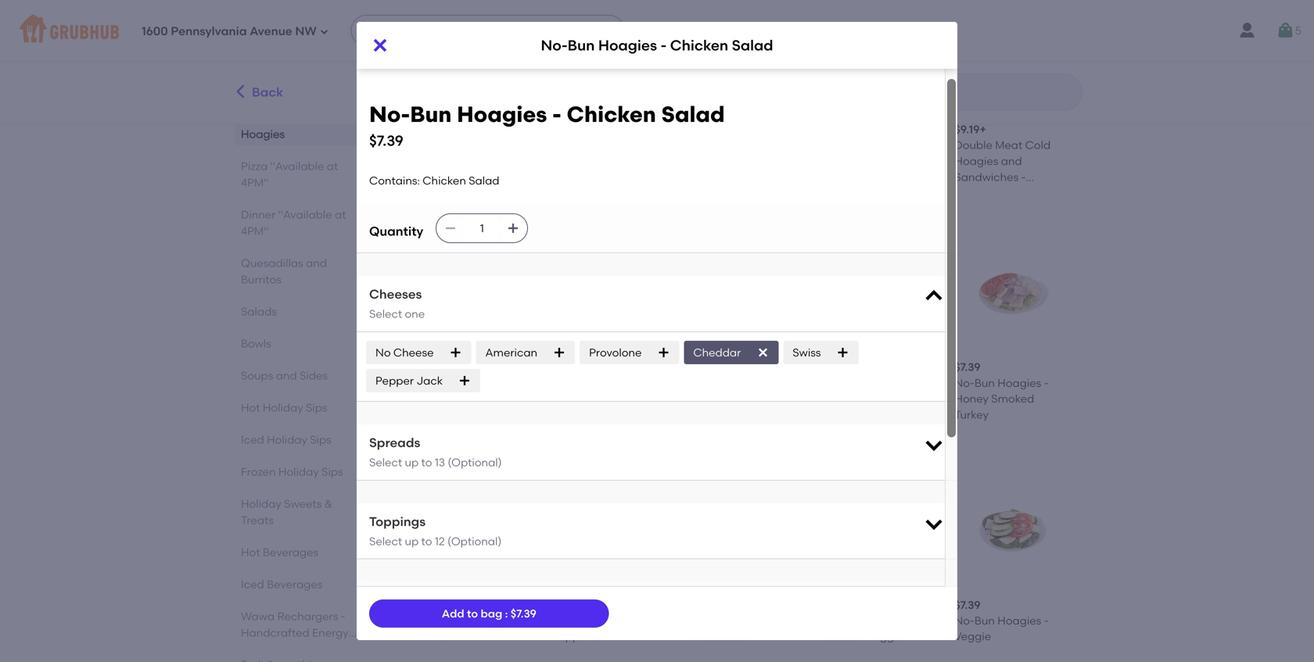Task type: locate. For each thing, give the bounding box(es) containing it.
salad inside "$7.39 no-bun hoagies - chicken salad"
[[598, 392, 629, 406]]

:
[[505, 607, 508, 621]]

sips down sides
[[306, 401, 327, 415]]

ham
[[686, 392, 712, 406]]

bun inside no-bun hoagies - roasted veggie
[[841, 614, 861, 628]]

american
[[485, 346, 538, 359]]

to
[[421, 456, 432, 470], [421, 535, 432, 548], [467, 607, 478, 621]]

1 vertical spatial iced
[[241, 578, 264, 592]]

1 vertical spatial sips
[[310, 433, 332, 447]]

0 vertical spatial and
[[1001, 155, 1022, 168]]

&
[[498, 170, 506, 184], [324, 498, 333, 511]]

(optional) inside spreads select up to 13 (optional)
[[448, 456, 502, 470]]

meat
[[995, 139, 1023, 152]]

veggie
[[867, 630, 904, 644], [955, 630, 991, 644]]

hoagies inside $7.39 no-bun hoagies - italian
[[461, 614, 505, 628]]

sips for frozen holiday sips
[[322, 466, 343, 479]]

1 horizontal spatial &
[[498, 170, 506, 184]]

salad inside "no-bun hoagies - chicken salad $7.39"
[[662, 101, 725, 128]]

handcrafted
[[241, 627, 310, 640]]

3 select from the top
[[369, 535, 402, 548]]

- inside "no-bun hoagies - chicken salad $7.39"
[[552, 101, 562, 128]]

to for spreads
[[421, 456, 432, 470]]

4pm" inside "pizza "available at 4pm""
[[241, 176, 269, 189]]

cheeses
[[369, 287, 422, 302]]

2 select from the top
[[369, 456, 402, 470]]

blt
[[515, 377, 533, 390]]

0 vertical spatial select
[[369, 308, 402, 321]]

hoagies inside $9.19 + double meat cold hoagies and sandwiches - custom
[[955, 155, 999, 168]]

- inside no-bun hoagies - tuna salad
[[776, 614, 780, 628]]

0 vertical spatial sips
[[306, 401, 327, 415]]

$7.39 for $7.39 no-bun hoagies - ham
[[686, 361, 712, 374]]

select inside toppings select up to 12 (optional)
[[369, 535, 402, 548]]

1 iced from the top
[[241, 433, 264, 447]]

holiday for iced
[[267, 433, 307, 447]]

- inside $7.39 no-bun hoagies - honey smoked turkey
[[1044, 377, 1049, 390]]

bag
[[481, 607, 503, 621]]

veggie inside $7.39 no-bun hoagies - veggie
[[955, 630, 991, 644]]

(optional) right 12
[[448, 535, 502, 548]]

nw
[[295, 24, 317, 38]]

2 veggie from the left
[[955, 630, 991, 644]]

1 horizontal spatial veggie
[[955, 630, 991, 644]]

and inside tab
[[276, 369, 297, 383]]

1 vertical spatial 4pm"
[[241, 225, 269, 238]]

no-bun hoagies - pepperoni image
[[552, 473, 668, 589]]

sides
[[300, 369, 328, 383]]

and down meat
[[1001, 155, 1022, 168]]

$7.39 for $7.39 no-bun hoagies - chicken salad
[[552, 361, 578, 374]]

"available
[[270, 160, 324, 173], [278, 208, 332, 221]]

+ for $12.19
[[716, 123, 723, 136]]

$7.79
[[418, 361, 443, 374]]

- inside '$8.09 no-bun hoagies - roast beef'
[[910, 377, 915, 390]]

chicken
[[670, 37, 729, 54], [567, 101, 656, 128], [423, 174, 466, 187], [552, 392, 596, 406]]

$7.39 no-bun hoagies - chicken salad
[[552, 361, 646, 406]]

"available inside "pizza "available at 4pm""
[[270, 160, 324, 173]]

no cheese
[[376, 346, 434, 359]]

0 vertical spatial 4pm"
[[241, 176, 269, 189]]

+ up the double
[[980, 123, 987, 136]]

italian
[[418, 630, 451, 644]]

and down dinner "available at 4pm" tab
[[306, 257, 327, 270]]

sips up frozen holiday sips tab
[[310, 433, 332, 447]]

1 horizontal spatial and
[[306, 257, 327, 270]]

no-
[[541, 37, 568, 54], [369, 101, 410, 128], [418, 377, 438, 390], [552, 377, 572, 390], [686, 377, 706, 390], [821, 377, 841, 390], [955, 377, 975, 390], [418, 614, 438, 628], [552, 614, 572, 628], [686, 614, 706, 628], [821, 614, 841, 628], [955, 614, 975, 628]]

sips for hot holiday sips
[[306, 401, 327, 415]]

holiday inside holiday sweets & treats
[[241, 498, 281, 511]]

$7.39 inside $7.39 no-bun hoagies - italian
[[418, 599, 444, 612]]

- inside $7.39 no-bun hoagies - veggie
[[1044, 614, 1049, 628]]

"available down pizza "available at 4pm" tab
[[278, 208, 332, 221]]

2 iced from the top
[[241, 578, 264, 592]]

cheese
[[393, 346, 434, 359]]

(optional)
[[448, 456, 502, 470], [448, 535, 502, 548]]

& inside holiday sweets & treats
[[324, 498, 333, 511]]

1 vertical spatial hot
[[241, 401, 260, 415]]

holiday up treats
[[241, 498, 281, 511]]

2 4pm" from the top
[[241, 225, 269, 238]]

hoagies inside "no-bun hoagies - chicken salad $7.39"
[[457, 101, 547, 128]]

sips for iced holiday sips
[[310, 433, 332, 447]]

0 vertical spatial iced
[[241, 433, 264, 447]]

1 vertical spatial up
[[405, 535, 419, 548]]

0 vertical spatial at
[[327, 160, 338, 173]]

4pm" for pizza "available at 4pm"
[[241, 176, 269, 189]]

4pm" down dinner
[[241, 225, 269, 238]]

bun inside $7.39 no-bun hoagies - pepperoni
[[572, 614, 592, 628]]

no- inside "no-bun hoagies - chicken salad $7.39"
[[369, 101, 410, 128]]

hoagies inside no-bun hoagies - tuna salad
[[729, 614, 773, 628]]

back button
[[232, 74, 284, 111]]

to left the bag
[[467, 607, 478, 621]]

no-bun hoagies - roasted veggie image
[[821, 473, 936, 589]]

pork
[[471, 170, 495, 184]]

- inside $7.39 no-bun hoagies - italian
[[507, 614, 512, 628]]

1 vertical spatial (optional)
[[448, 535, 502, 548]]

1 + from the left
[[716, 123, 723, 136]]

0 vertical spatial "available
[[270, 160, 324, 173]]

1 veggie from the left
[[867, 630, 904, 644]]

select for cheeses
[[369, 308, 402, 321]]

+
[[716, 123, 723, 136], [980, 123, 987, 136]]

2 vertical spatial sips
[[322, 466, 343, 479]]

bun inside $7.39 no-bun hoagies - italian
[[438, 614, 458, 628]]

$7.39 inside $7.39 no-bun hoagies - ham
[[686, 361, 712, 374]]

2 + from the left
[[980, 123, 987, 136]]

0 vertical spatial (optional)
[[448, 456, 502, 470]]

"available for dinner
[[278, 208, 332, 221]]

4pm" inside dinner "available at 4pm"
[[241, 225, 269, 238]]

1 select from the top
[[369, 308, 402, 321]]

$7.39
[[369, 132, 404, 150], [552, 361, 578, 374], [686, 361, 712, 374], [955, 361, 981, 374], [418, 599, 444, 612], [552, 599, 578, 612], [955, 599, 981, 612], [511, 607, 537, 621]]

holiday for hot
[[263, 401, 303, 415]]

select down spreads
[[369, 456, 402, 470]]

(optional) right 13
[[448, 456, 502, 470]]

select down toppings
[[369, 535, 402, 548]]

no- inside no-bun hoagies - tuna salad
[[686, 614, 706, 628]]

$7.39 inside "$7.39 no-bun hoagies - chicken salad"
[[552, 361, 578, 374]]

1 vertical spatial beverages
[[267, 578, 323, 592]]

select down cheeses at the top left of page
[[369, 308, 402, 321]]

caret left icon image
[[232, 83, 249, 100]]

sips
[[306, 401, 327, 415], [310, 433, 332, 447], [322, 466, 343, 479]]

to left 12
[[421, 535, 432, 548]]

svg image
[[1277, 21, 1295, 40], [507, 222, 520, 235], [923, 286, 945, 308], [553, 347, 566, 359], [658, 347, 670, 359], [837, 347, 849, 359], [923, 434, 945, 456]]

$7.39 inside $7.39 no-bun hoagies - veggie
[[955, 599, 981, 612]]

1 vertical spatial "available
[[278, 208, 332, 221]]

select inside cheeses select one
[[369, 308, 402, 321]]

double meat cold hoagies and sandwiches - turkey & ham image
[[686, 0, 802, 113]]

"available for pizza
[[270, 160, 324, 173]]

1 vertical spatial and
[[306, 257, 327, 270]]

sips inside tab
[[322, 466, 343, 479]]

and left sides
[[276, 369, 297, 383]]

no-bun hoagies - roast beef image
[[821, 235, 936, 351]]

$7.39 inside $7.39 no-bun hoagies - honey smoked turkey
[[955, 361, 981, 374]]

0 vertical spatial &
[[498, 170, 506, 184]]

soups
[[241, 369, 273, 383]]

2 horizontal spatial and
[[1001, 155, 1022, 168]]

up down spreads
[[405, 456, 419, 470]]

at inside "pizza "available at 4pm""
[[327, 160, 338, 173]]

add
[[442, 607, 464, 621]]

0 vertical spatial beverages
[[263, 546, 319, 559]]

- inside "$7.39 no-bun hoagies - chicken salad"
[[641, 377, 646, 390]]

"available inside dinner "available at 4pm"
[[278, 208, 332, 221]]

0 horizontal spatial and
[[276, 369, 297, 383]]

0 horizontal spatial +
[[716, 123, 723, 136]]

hot down treats
[[241, 546, 260, 559]]

dinner "available at 4pm" tab
[[241, 207, 362, 239]]

smoked
[[992, 392, 1035, 406]]

cold
[[1026, 139, 1051, 152]]

toppings select up to 12 (optional)
[[369, 514, 502, 548]]

hot down soups
[[241, 401, 260, 415]]

bun inside $7.39 no-bun hoagies - ham
[[706, 377, 727, 390]]

salad inside no-bun hoagies - tuna salad
[[715, 630, 746, 644]]

no- inside "$7.39 no-bun hoagies - chicken salad"
[[552, 377, 572, 390]]

up inside toppings select up to 12 (optional)
[[405, 535, 419, 548]]

svg image
[[320, 27, 329, 36], [371, 36, 390, 55], [445, 222, 457, 235], [449, 347, 462, 359], [757, 347, 769, 359], [459, 375, 471, 387], [923, 513, 945, 535]]

iced
[[241, 433, 264, 447], [241, 578, 264, 592]]

$5.49 button
[[546, 0, 674, 191]]

1 vertical spatial at
[[335, 208, 346, 221]]

hoagies
[[598, 37, 657, 54], [457, 101, 547, 128], [241, 128, 285, 141], [440, 139, 483, 152], [955, 155, 999, 168], [461, 377, 505, 390], [595, 377, 639, 390], [729, 377, 773, 390], [864, 377, 907, 390], [998, 377, 1042, 390], [461, 614, 505, 628], [595, 614, 639, 628], [729, 614, 773, 628], [864, 614, 907, 628], [998, 614, 1042, 628]]

hot for hot beverages
[[241, 546, 260, 559]]

hot down $5.69
[[418, 139, 437, 152]]

2 (optional) from the top
[[448, 535, 502, 548]]

$12.19 +
[[686, 123, 723, 136]]

holiday down hot holiday sips
[[267, 433, 307, 447]]

beverages down hot beverages tab
[[267, 578, 323, 592]]

avenue
[[250, 24, 292, 38]]

to left 13
[[421, 456, 432, 470]]

up inside spreads select up to 13 (optional)
[[405, 456, 419, 470]]

1 up from the top
[[405, 456, 419, 470]]

-
[[661, 37, 667, 54], [552, 101, 562, 128], [486, 139, 491, 152], [1022, 170, 1026, 184], [507, 377, 512, 390], [641, 377, 646, 390], [776, 377, 780, 390], [910, 377, 915, 390], [1044, 377, 1049, 390], [341, 610, 346, 624], [507, 614, 512, 628], [641, 614, 646, 628], [776, 614, 780, 628], [910, 614, 915, 628], [1044, 614, 1049, 628]]

1 4pm" from the top
[[241, 176, 269, 189]]

sips up the sweets at the bottom left
[[322, 466, 343, 479]]

2 up from the top
[[405, 535, 419, 548]]

salad
[[732, 37, 773, 54], [662, 101, 725, 128], [469, 174, 500, 187], [598, 392, 629, 406], [715, 630, 746, 644]]

beverages
[[263, 546, 319, 559], [267, 578, 323, 592]]

$7.39 for $7.39 no-bun hoagies - veggie
[[955, 599, 981, 612]]

5 button
[[1277, 16, 1302, 45]]

at for dinner "available at 4pm"
[[335, 208, 346, 221]]

no-bun hoagies - italian image
[[418, 473, 533, 589]]

to for toppings
[[421, 535, 432, 548]]

wawa rechargers - handcrafted energy drinks (contains caffeine) tab
[[241, 609, 362, 663]]

& down the parmesan
[[498, 170, 506, 184]]

to inside toppings select up to 12 (optional)
[[421, 535, 432, 548]]

bowls tab
[[241, 336, 362, 352]]

veggie inside no-bun hoagies - roasted veggie
[[867, 630, 904, 644]]

$7.39 inside $7.39 no-bun hoagies - pepperoni
[[552, 599, 578, 612]]

salads tab
[[241, 304, 362, 320]]

0 horizontal spatial &
[[324, 498, 333, 511]]

at down hoagies tab
[[327, 160, 338, 173]]

4pm" for dinner "available at 4pm"
[[241, 225, 269, 238]]

iced up frozen
[[241, 433, 264, 447]]

2 vertical spatial select
[[369, 535, 402, 548]]

at down pizza "available at 4pm" tab
[[335, 208, 346, 221]]

- inside no-bun hoagies - roasted veggie
[[910, 614, 915, 628]]

bun inside '$8.09 no-bun hoagies - roast beef'
[[841, 377, 861, 390]]

1 vertical spatial select
[[369, 456, 402, 470]]

no-bun hoagies - tuna salad image
[[686, 473, 802, 589]]

4pm" down pizza
[[241, 176, 269, 189]]

hot
[[418, 139, 437, 152], [241, 401, 260, 415], [241, 546, 260, 559]]

svg image inside 5 button
[[1277, 21, 1295, 40]]

0 vertical spatial hot
[[418, 139, 437, 152]]

0 vertical spatial up
[[405, 456, 419, 470]]

to inside spreads select up to 13 (optional)
[[421, 456, 432, 470]]

add to bag : $7.39
[[442, 607, 537, 621]]

double meat cold hoagies and sandwiches - custom italian image
[[821, 0, 936, 113]]

select inside spreads select up to 13 (optional)
[[369, 456, 402, 470]]

frozen holiday sips
[[241, 466, 343, 479]]

$7.39 no-bun hoagies - italian
[[418, 599, 512, 644]]

Input item quantity number field
[[465, 215, 499, 243]]

tab
[[241, 657, 362, 663]]

0 horizontal spatial veggie
[[867, 630, 904, 644]]

2 vertical spatial and
[[276, 369, 297, 383]]

2 vertical spatial hot
[[241, 546, 260, 559]]

+ inside $9.19 + double meat cold hoagies and sandwiches - custom
[[980, 123, 987, 136]]

1 (optional) from the top
[[448, 456, 502, 470]]

holiday down soups and sides
[[263, 401, 303, 415]]

$7.39 inside "no-bun hoagies - chicken salad $7.39"
[[369, 132, 404, 150]]

select
[[369, 308, 402, 321], [369, 456, 402, 470], [369, 535, 402, 548]]

cheeses select one
[[369, 287, 425, 321]]

iced for iced holiday sips
[[241, 433, 264, 447]]

up down toppings
[[405, 535, 419, 548]]

beverages up iced beverages
[[263, 546, 319, 559]]

no- inside $7.39 no-bun hoagies - italian
[[418, 614, 438, 628]]

$8.09 no-bun hoagies - roast beef
[[821, 361, 915, 406]]

no
[[376, 346, 391, 359]]

hoagies inside $7.39 no-bun hoagies - ham
[[729, 377, 773, 390]]

main navigation navigation
[[0, 0, 1314, 61]]

at inside dinner "available at 4pm"
[[335, 208, 346, 221]]

holiday sweets & treats
[[241, 498, 333, 527]]

- inside $7.39 no-bun hoagies - pepperoni
[[641, 614, 646, 628]]

"available down hoagies tab
[[270, 160, 324, 173]]

quantity
[[369, 224, 423, 239]]

1 horizontal spatial +
[[980, 123, 987, 136]]

double
[[955, 139, 993, 152]]

1 vertical spatial to
[[421, 535, 432, 548]]

+ down double meat cold hoagies and sandwiches - turkey & ham image
[[716, 123, 723, 136]]

no-bun hoagies - roasted veggie button
[[814, 467, 942, 651]]

iced up wawa
[[241, 578, 264, 592]]

soups and sides tab
[[241, 368, 362, 384]]

no-bun hoagies - veggie image
[[955, 473, 1070, 589]]

iced beverages tab
[[241, 577, 362, 593]]

(optional) inside toppings select up to 12 (optional)
[[448, 535, 502, 548]]

no-bun hoagies - ham image
[[686, 235, 802, 351]]

parmesan
[[468, 155, 522, 168]]

holiday down "iced holiday sips" tab
[[278, 466, 319, 479]]

0 vertical spatial to
[[421, 456, 432, 470]]

and inside quesadillas and burritos
[[306, 257, 327, 270]]

at
[[327, 160, 338, 173], [335, 208, 346, 221]]

1 vertical spatial &
[[324, 498, 333, 511]]

& right the sweets at the bottom left
[[324, 498, 333, 511]]



Task type: describe. For each thing, give the bounding box(es) containing it.
(optional) for toppings
[[448, 535, 502, 548]]

5
[[1295, 24, 1302, 37]]

$7.39 no-bun hoagies - honey smoked turkey
[[955, 361, 1049, 422]]

$7.39 no-bun hoagies - pepperoni
[[552, 599, 646, 644]]

no-bun hoagies - blt image
[[418, 235, 533, 351]]

$7.39 for $7.39 no-bun hoagies - honey smoked turkey
[[955, 361, 981, 374]]

no-bun hoagies - honey smoked turkey image
[[955, 235, 1070, 351]]

- inside $5.69 hot hoagies - meatball parmesan *contains pork & beef*
[[486, 139, 491, 152]]

pepper jack
[[376, 374, 443, 388]]

sweets
[[284, 498, 322, 511]]

- inside "$7.79 no-bun hoagies - blt"
[[507, 377, 512, 390]]

iced holiday sips
[[241, 433, 332, 447]]

beverages for iced beverages
[[267, 578, 323, 592]]

$5.69 hot hoagies - meatball parmesan *contains pork & beef*
[[418, 123, 522, 200]]

turkey
[[955, 408, 989, 422]]

no-bun hoagies - chicken salad image
[[552, 235, 668, 351]]

one
[[405, 308, 425, 321]]

hot for hot holiday sips
[[241, 401, 260, 415]]

chicken inside "$7.39 no-bun hoagies - chicken salad"
[[552, 392, 596, 406]]

no- inside $7.39 no-bun hoagies - pepperoni
[[552, 614, 572, 628]]

soups and sides
[[241, 369, 328, 383]]

toppings
[[369, 514, 426, 530]]

spreads select up to 13 (optional)
[[369, 435, 502, 470]]

caffeine)
[[241, 660, 291, 663]]

no- inside $7.39 no-bun hoagies - honey smoked turkey
[[955, 377, 975, 390]]

sandwiches
[[955, 170, 1019, 184]]

bowls
[[241, 337, 271, 351]]

beef*
[[418, 186, 447, 200]]

hot holiday sips
[[241, 401, 327, 415]]

holiday sweets & treats tab
[[241, 496, 362, 529]]

wawa rechargers - handcrafted energy drinks (contains caffeine)
[[241, 610, 349, 663]]

contains: chicken salad
[[369, 174, 500, 187]]

iced for iced beverages
[[241, 578, 264, 592]]

roast
[[821, 392, 851, 406]]

bun inside "$7.39 no-bun hoagies - chicken salad"
[[572, 377, 592, 390]]

svg image inside the main navigation navigation
[[320, 27, 329, 36]]

veggie for bun
[[955, 630, 991, 644]]

iced holiday sips tab
[[241, 432, 362, 448]]

$5.49
[[552, 123, 580, 136]]

burritos
[[241, 273, 282, 286]]

12
[[435, 535, 445, 548]]

pepperoni
[[552, 630, 607, 644]]

quesadillas and burritos
[[241, 257, 327, 286]]

hot hoagies - pepperoni marinara *sauce contains pork & beef* image
[[552, 0, 668, 113]]

swiss
[[793, 346, 821, 359]]

spreads
[[369, 435, 420, 451]]

*contains
[[418, 170, 468, 184]]

jack
[[417, 374, 443, 388]]

dinner "available at 4pm"
[[241, 208, 346, 238]]

hot beverages tab
[[241, 545, 362, 561]]

bun inside no-bun hoagies - tuna salad
[[706, 614, 727, 628]]

meatball
[[418, 155, 465, 168]]

no- inside "$7.79 no-bun hoagies - blt"
[[418, 377, 438, 390]]

hoagies inside '$8.09 no-bun hoagies - roast beef'
[[864, 377, 907, 390]]

no- inside $7.39 no-bun hoagies - ham
[[686, 377, 706, 390]]

pizza
[[241, 160, 268, 173]]

$5.69
[[418, 123, 446, 136]]

hot inside $5.69 hot hoagies - meatball parmesan *contains pork & beef*
[[418, 139, 437, 152]]

salad for no-bun hoagies - tuna salad
[[715, 630, 746, 644]]

chicken inside "no-bun hoagies - chicken salad $7.39"
[[567, 101, 656, 128]]

bun inside "$7.79 no-bun hoagies - blt"
[[438, 377, 458, 390]]

pizza "available at 4pm" tab
[[241, 158, 362, 191]]

2 vertical spatial to
[[467, 607, 478, 621]]

$8.09
[[821, 361, 849, 374]]

veggie for hoagies
[[867, 630, 904, 644]]

holiday for frozen
[[278, 466, 319, 479]]

& inside $5.69 hot hoagies - meatball parmesan *contains pork & beef*
[[498, 170, 506, 184]]

roasted
[[821, 630, 865, 644]]

pizza "available at 4pm"
[[241, 160, 338, 189]]

$12.19
[[686, 123, 716, 136]]

- inside $9.19 + double meat cold hoagies and sandwiches - custom
[[1022, 170, 1026, 184]]

hoagies inside "$7.79 no-bun hoagies - blt"
[[461, 377, 505, 390]]

$9.19
[[955, 123, 980, 136]]

and inside $9.19 + double meat cold hoagies and sandwiches - custom
[[1001, 155, 1022, 168]]

pennsylvania
[[171, 24, 247, 38]]

beverages for hot beverages
[[263, 546, 319, 559]]

$7.39 for $7.39 no-bun hoagies - pepperoni
[[552, 599, 578, 612]]

at for pizza "available at 4pm"
[[327, 160, 338, 173]]

hot holiday sips tab
[[241, 400, 362, 416]]

$7.79 no-bun hoagies - blt
[[418, 361, 533, 390]]

energy
[[312, 627, 349, 640]]

salads
[[241, 305, 277, 318]]

and for soups and sides
[[276, 369, 297, 383]]

pepper
[[376, 374, 414, 388]]

contains:
[[369, 174, 420, 187]]

+ for $9.19
[[980, 123, 987, 136]]

(contains
[[276, 643, 328, 656]]

salad for no-bun hoagies - chicken salad $7.39
[[662, 101, 725, 128]]

hoagies inside tab
[[241, 128, 285, 141]]

double meat cold hoagies and sandwiches - custom image
[[955, 0, 1070, 113]]

dinner
[[241, 208, 276, 221]]

back
[[252, 85, 283, 100]]

no-bun hoagies - roasted veggie
[[821, 614, 915, 644]]

select for toppings
[[369, 535, 402, 548]]

- inside $7.39 no-bun hoagies - ham
[[776, 377, 780, 390]]

no-bun hoagies - tuna salad
[[686, 614, 780, 644]]

salad for no-bun hoagies - chicken salad
[[732, 37, 773, 54]]

rechargers
[[277, 610, 338, 624]]

hoagies inside $7.39 no-bun hoagies - veggie
[[998, 614, 1042, 628]]

$9.19 + double meat cold hoagies and sandwiches - custom
[[955, 123, 1051, 200]]

frozen
[[241, 466, 276, 479]]

hot beverages
[[241, 546, 319, 559]]

no- inside no-bun hoagies - roasted veggie
[[821, 614, 841, 628]]

select for spreads
[[369, 456, 402, 470]]

hoagies inside no-bun hoagies - roasted veggie
[[864, 614, 907, 628]]

custom
[[955, 186, 997, 200]]

quesadillas and burritos tab
[[241, 255, 362, 288]]

$7.39 no-bun hoagies - ham
[[686, 361, 780, 406]]

hoagies inside $5.69 hot hoagies - meatball parmesan *contains pork & beef*
[[440, 139, 483, 152]]

provolone
[[589, 346, 642, 359]]

no- inside $7.39 no-bun hoagies - veggie
[[955, 614, 975, 628]]

no-bun hoagies - chicken salad
[[541, 37, 773, 54]]

1600
[[142, 24, 168, 38]]

treats
[[241, 514, 274, 527]]

up for spreads
[[405, 456, 419, 470]]

no- inside '$8.09 no-bun hoagies - roast beef'
[[821, 377, 841, 390]]

bun inside $7.39 no-bun hoagies - honey smoked turkey
[[975, 377, 995, 390]]

bun inside "no-bun hoagies - chicken salad $7.39"
[[410, 101, 452, 128]]

- inside wawa rechargers - handcrafted energy drinks (contains caffeine)
[[341, 610, 346, 624]]

tuna
[[686, 630, 712, 644]]

iced beverages
[[241, 578, 323, 592]]

drinks
[[241, 643, 273, 656]]

(optional) for spreads
[[448, 456, 502, 470]]

$7.39 no-bun hoagies - veggie
[[955, 599, 1049, 644]]

cheddar
[[694, 346, 741, 359]]

wawa
[[241, 610, 275, 624]]

and for quesadillas and burritos
[[306, 257, 327, 270]]

beef
[[854, 392, 877, 406]]

hoagies inside $7.39 no-bun hoagies - honey smoked turkey
[[998, 377, 1042, 390]]

hot hoagies - meatball parmesan *contains pork & beef* image
[[418, 0, 533, 113]]

hoagies inside "$7.39 no-bun hoagies - chicken salad"
[[595, 377, 639, 390]]

frozen holiday sips tab
[[241, 464, 362, 480]]

bun inside $7.39 no-bun hoagies - veggie
[[975, 614, 995, 628]]

up for toppings
[[405, 535, 419, 548]]

$7.39 for $7.39 no-bun hoagies - italian
[[418, 599, 444, 612]]

quesadillas
[[241, 257, 303, 270]]

1600 pennsylvania avenue nw
[[142, 24, 317, 38]]

13
[[435, 456, 445, 470]]

no-bun hoagies - tuna salad button
[[680, 467, 808, 651]]

no-bun hoagies - chicken salad $7.39
[[369, 101, 725, 150]]

hoagies tab
[[241, 126, 362, 142]]

hoagies inside $7.39 no-bun hoagies - pepperoni
[[595, 614, 639, 628]]



Task type: vqa. For each thing, say whether or not it's contained in the screenshot.


